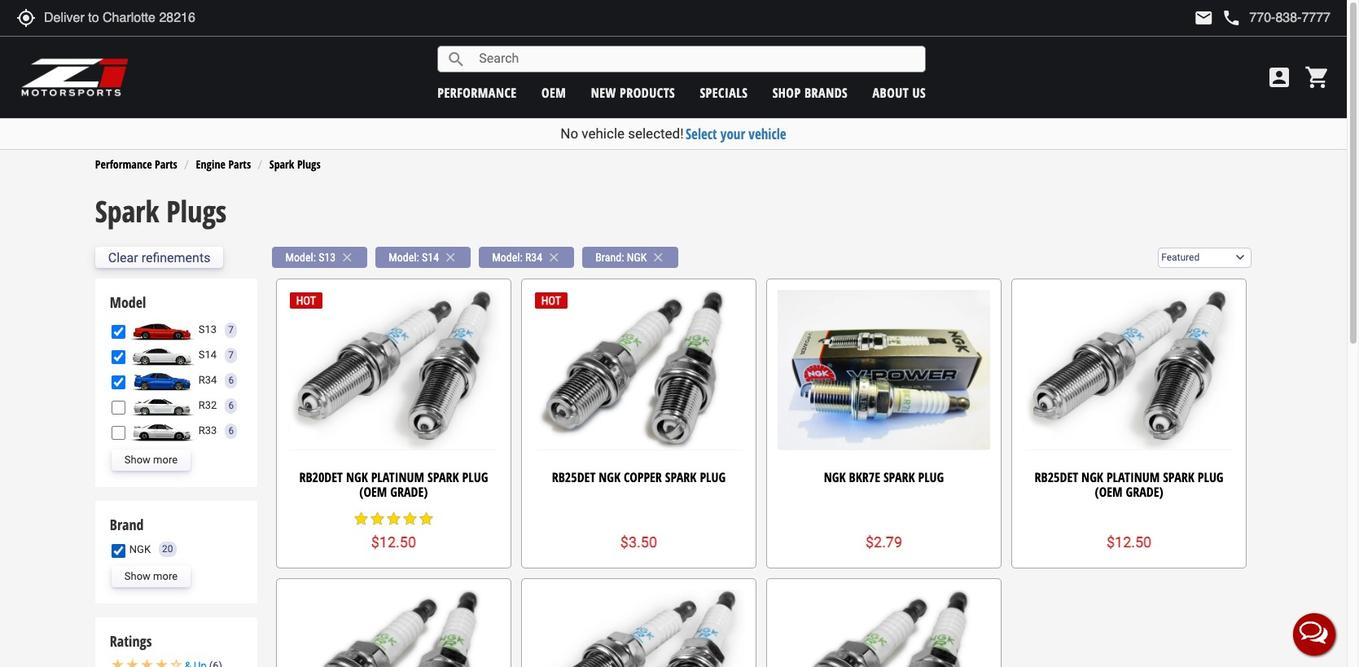 Task type: vqa. For each thing, say whether or not it's contained in the screenshot.
Gasket in Oem 370Z / G37 / Q50 / Q60 Valve Cover Gasket - Vq37Vhr Star Star Star Star Star (14) $14.08
no



Task type: describe. For each thing, give the bounding box(es) containing it.
$12.50 inside star star star star star $12.50
[[371, 533, 416, 550]]

r33
[[199, 424, 217, 437]]

2 star from the left
[[369, 511, 386, 527]]

platinum for rb25det
[[1107, 468, 1160, 486]]

z1 motorsports logo image
[[20, 57, 130, 98]]

oem link
[[542, 83, 566, 101]]

show more for brand
[[124, 570, 178, 582]]

clear refinements button
[[95, 247, 224, 268]]

spark inside rb25det ngk platinum spark plug (oem grade)
[[1163, 468, 1195, 486]]

ngk for rb25det ngk copper spark plug
[[599, 468, 621, 486]]

mail
[[1195, 8, 1214, 28]]

more for model
[[153, 454, 178, 466]]

new products
[[591, 83, 675, 101]]

ratings
[[110, 631, 152, 651]]

products
[[620, 83, 675, 101]]

parts for engine parts
[[228, 157, 251, 172]]

brand:
[[596, 251, 624, 264]]

bkr7e
[[849, 468, 881, 486]]

show more button for brand
[[111, 566, 191, 588]]

new
[[591, 83, 616, 101]]

4 star from the left
[[402, 511, 418, 527]]

model: r34 close
[[492, 250, 561, 265]]

performance link
[[438, 83, 517, 101]]

account_box
[[1267, 64, 1293, 90]]

s13 inside the model: s13 close
[[319, 251, 336, 264]]

6 for r34
[[228, 374, 234, 386]]

mail phone
[[1195, 8, 1242, 28]]

1 vertical spatial spark plugs
[[95, 192, 227, 232]]

model
[[110, 293, 146, 312]]

6 for r33
[[228, 425, 234, 436]]

selected!
[[628, 125, 684, 142]]

nissan 240sx silvia zenki kouki s14 1995 1996 1997 1998 1999 ka24de ka24det sr20det rb26dett z1 motorsports image
[[129, 345, 195, 366]]

20
[[162, 544, 173, 555]]

3 plug from the left
[[918, 468, 944, 486]]

shopping_cart
[[1305, 64, 1331, 90]]

show more for model
[[124, 454, 178, 466]]

$2.79
[[866, 533, 903, 550]]

model: for model: r34 close
[[492, 251, 523, 264]]

ngk bkr7e spark plug
[[824, 468, 944, 486]]

copper
[[624, 468, 662, 486]]

mail link
[[1195, 8, 1214, 28]]

(oem for rb25det
[[1095, 483, 1123, 501]]

model: s14 close
[[389, 250, 458, 265]]

your
[[721, 125, 745, 143]]

plug for rb25det ngk copper spark plug
[[700, 468, 726, 486]]

phone link
[[1222, 8, 1331, 28]]

6 for r32
[[228, 400, 234, 411]]

r32
[[199, 399, 217, 411]]

nissan skyline coupe sedan r33 gtr gt-r bcnr33 enr33 enr33 gts-t gtst gts awd attesa 1995 1996 1997 1998 rb20det rb25de image
[[129, 420, 195, 442]]

shop
[[773, 83, 801, 101]]

grade) for rb20det
[[390, 483, 428, 501]]

model: for model: s13 close
[[285, 251, 316, 264]]

vehicle inside no vehicle selected! select your vehicle
[[582, 125, 625, 142]]

my_location
[[16, 8, 36, 28]]

performance
[[438, 83, 517, 101]]

3 star from the left
[[386, 511, 402, 527]]

close for brand: ngk close
[[651, 250, 666, 265]]

no vehicle selected! select your vehicle
[[561, 125, 787, 143]]

brand: ngk close
[[596, 250, 666, 265]]

$3.50
[[621, 533, 657, 550]]

brand
[[110, 514, 144, 534]]

show for brand
[[124, 570, 151, 582]]

1 star from the left
[[353, 511, 369, 527]]

grade) for rb25det
[[1126, 483, 1164, 501]]

refinements
[[141, 250, 210, 265]]

7 for s14
[[228, 349, 234, 361]]

about us
[[873, 83, 926, 101]]

ngk for brand: ngk close
[[627, 251, 647, 264]]

specials link
[[700, 83, 748, 101]]

ngk for rb25det ngk platinum spark plug (oem grade)
[[1082, 468, 1104, 486]]

plug for rb25det ngk platinum spark plug (oem grade)
[[1198, 468, 1224, 486]]



Task type: locate. For each thing, give the bounding box(es) containing it.
0 vertical spatial plugs
[[297, 157, 321, 172]]

0 vertical spatial spark plugs
[[270, 157, 321, 172]]

shop brands link
[[773, 83, 848, 101]]

1 6 from the top
[[228, 374, 234, 386]]

1 horizontal spatial parts
[[228, 157, 251, 172]]

7 for s13
[[228, 324, 234, 335]]

2 plug from the left
[[700, 468, 726, 486]]

parts right the performance
[[155, 157, 177, 172]]

s14 inside model: s14 close
[[422, 251, 439, 264]]

nissan skyline coupe sedan r34 gtr gt-r bnr34 gts-t gtst gts awd attesa 1999 2000 2001 2002 rb20det rb25de rb25det rb26dett z1 motorsports image
[[129, 370, 195, 391]]

1 model: from the left
[[285, 251, 316, 264]]

model: s13 close
[[285, 250, 355, 265]]

star star star star star $12.50
[[353, 511, 435, 550]]

7 right the nissan 240sx silvia zenki kouki s14 1995 1996 1997 1998 1999 ka24de ka24det sr20det rb26dett z1 motorsports image
[[228, 349, 234, 361]]

s13
[[319, 251, 336, 264], [199, 323, 217, 336]]

0 vertical spatial r34
[[525, 251, 543, 264]]

close for model: r34 close
[[547, 250, 561, 265]]

grade)
[[390, 483, 428, 501], [1126, 483, 1164, 501]]

2 vertical spatial 6
[[228, 425, 234, 436]]

show more button for model
[[111, 450, 191, 471]]

2 show from the top
[[124, 570, 151, 582]]

2 $12.50 from the left
[[1107, 533, 1152, 550]]

rb25det for rb25det ngk copper spark plug
[[552, 468, 596, 486]]

1 horizontal spatial platinum
[[1107, 468, 1160, 486]]

2 model: from the left
[[389, 251, 419, 264]]

0 vertical spatial s13
[[319, 251, 336, 264]]

us
[[913, 83, 926, 101]]

0 vertical spatial 7
[[228, 324, 234, 335]]

1 horizontal spatial grade)
[[1126, 483, 1164, 501]]

spark
[[270, 157, 294, 172], [95, 192, 159, 232], [428, 468, 459, 486], [665, 468, 697, 486], [884, 468, 915, 486], [1163, 468, 1195, 486]]

1 vertical spatial plugs
[[166, 192, 227, 232]]

show
[[124, 454, 151, 466], [124, 570, 151, 582]]

clear
[[108, 250, 138, 265]]

vehicle
[[749, 125, 787, 143], [582, 125, 625, 142]]

(oem inside 'rb20det ngk platinum spark plug (oem grade)'
[[359, 483, 387, 501]]

3 6 from the top
[[228, 425, 234, 436]]

1 horizontal spatial s13
[[319, 251, 336, 264]]

show down nissan skyline coupe sedan r33 gtr gt-r bcnr33 enr33 enr33 gts-t gtst gts awd attesa 1995 1996 1997 1998 rb20det rb25de image
[[124, 454, 151, 466]]

about
[[873, 83, 909, 101]]

s14
[[422, 251, 439, 264], [199, 349, 217, 361]]

model: inside the model: s13 close
[[285, 251, 316, 264]]

2 show more button from the top
[[111, 566, 191, 588]]

$12.50
[[371, 533, 416, 550], [1107, 533, 1152, 550]]

0 vertical spatial show
[[124, 454, 151, 466]]

account_box link
[[1263, 64, 1297, 90]]

close left brand:
[[547, 250, 561, 265]]

Search search field
[[466, 46, 926, 72]]

model: inside model: s14 close
[[389, 251, 419, 264]]

platinum for rb20det
[[371, 468, 424, 486]]

close
[[340, 250, 355, 265], [443, 250, 458, 265], [547, 250, 561, 265], [651, 250, 666, 265]]

rb25det ngk platinum spark plug (oem grade)
[[1035, 468, 1224, 501]]

more
[[153, 454, 178, 466], [153, 570, 178, 582]]

vehicle right "no"
[[582, 125, 625, 142]]

$12.50 down 'rb20det ngk platinum spark plug (oem grade)'
[[371, 533, 416, 550]]

0 horizontal spatial r34
[[199, 374, 217, 386]]

2 parts from the left
[[228, 157, 251, 172]]

show more button
[[111, 450, 191, 471], [111, 566, 191, 588]]

1 horizontal spatial model:
[[389, 251, 419, 264]]

1 horizontal spatial spark plugs
[[270, 157, 321, 172]]

ngk inside brand: ngk close
[[627, 251, 647, 264]]

rb25det inside rb25det ngk platinum spark plug (oem grade)
[[1035, 468, 1079, 486]]

1 parts from the left
[[155, 157, 177, 172]]

platinum
[[371, 468, 424, 486], [1107, 468, 1160, 486]]

0 horizontal spatial s14
[[199, 349, 217, 361]]

close left model: r34 close
[[443, 250, 458, 265]]

6
[[228, 374, 234, 386], [228, 400, 234, 411], [228, 425, 234, 436]]

4 plug from the left
[[1198, 468, 1224, 486]]

1 rb25det from the left
[[552, 468, 596, 486]]

1 horizontal spatial s14
[[422, 251, 439, 264]]

rb20det
[[299, 468, 343, 486]]

show for model
[[124, 454, 151, 466]]

oem
[[542, 83, 566, 101]]

4 close from the left
[[651, 250, 666, 265]]

show more
[[124, 454, 178, 466], [124, 570, 178, 582]]

select
[[686, 125, 717, 143]]

performance parts link
[[95, 157, 177, 172]]

grade) inside 'rb20det ngk platinum spark plug (oem grade)'
[[390, 483, 428, 501]]

r34 up 'r32'
[[199, 374, 217, 386]]

close right brand:
[[651, 250, 666, 265]]

no
[[561, 125, 579, 142]]

2 (oem from the left
[[1095, 483, 1123, 501]]

1 vertical spatial show
[[124, 570, 151, 582]]

parts right engine
[[228, 157, 251, 172]]

plugs
[[297, 157, 321, 172], [166, 192, 227, 232]]

more for brand
[[153, 570, 178, 582]]

spark inside 'rb20det ngk platinum spark plug (oem grade)'
[[428, 468, 459, 486]]

7 right nissan 240sx silvia zenki kouki s13 rps13 180sx 1989 1990 1991 1992 1993 1994 ka24e ka24de ka24det sr20det rb26dett z1 motorsports image on the left
[[228, 324, 234, 335]]

performance
[[95, 157, 152, 172]]

show more button down 20
[[111, 566, 191, 588]]

1 vertical spatial s13
[[199, 323, 217, 336]]

spark plugs up clear refinements
[[95, 192, 227, 232]]

3 close from the left
[[547, 250, 561, 265]]

(oem inside rb25det ngk platinum spark plug (oem grade)
[[1095, 483, 1123, 501]]

model: for model: s14 close
[[389, 251, 419, 264]]

2 show more from the top
[[124, 570, 178, 582]]

platinum inside rb25det ngk platinum spark plug (oem grade)
[[1107, 468, 1160, 486]]

1 more from the top
[[153, 454, 178, 466]]

0 vertical spatial show more button
[[111, 450, 191, 471]]

ngk inside 'rb20det ngk platinum spark plug (oem grade)'
[[346, 468, 368, 486]]

performance parts
[[95, 157, 177, 172]]

1 vertical spatial more
[[153, 570, 178, 582]]

more down 20
[[153, 570, 178, 582]]

engine
[[196, 157, 226, 172]]

show more button down nissan skyline coupe sedan r33 gtr gt-r bcnr33 enr33 enr33 gts-t gtst gts awd attesa 1995 1996 1997 1998 rb20det rb25de image
[[111, 450, 191, 471]]

1 vertical spatial s14
[[199, 349, 217, 361]]

0 vertical spatial show more
[[124, 454, 178, 466]]

1 (oem from the left
[[359, 483, 387, 501]]

r34 inside model: r34 close
[[525, 251, 543, 264]]

star
[[353, 511, 369, 527], [369, 511, 386, 527], [386, 511, 402, 527], [402, 511, 418, 527], [418, 511, 435, 527]]

None checkbox
[[111, 401, 125, 414], [111, 426, 125, 440], [111, 544, 125, 558], [111, 401, 125, 414], [111, 426, 125, 440], [111, 544, 125, 558]]

rb25det ngk copper spark plug
[[552, 468, 726, 486]]

1 platinum from the left
[[371, 468, 424, 486]]

1 show more button from the top
[[111, 450, 191, 471]]

0 horizontal spatial parts
[[155, 157, 177, 172]]

show more down nissan skyline coupe sedan r33 gtr gt-r bcnr33 enr33 enr33 gts-t gtst gts awd attesa 1995 1996 1997 1998 rb20det rb25de image
[[124, 454, 178, 466]]

5 star from the left
[[418, 511, 435, 527]]

2 close from the left
[[443, 250, 458, 265]]

1 plug from the left
[[462, 468, 488, 486]]

0 vertical spatial s14
[[422, 251, 439, 264]]

plug inside rb25det ngk platinum spark plug (oem grade)
[[1198, 468, 1224, 486]]

parts for performance parts
[[155, 157, 177, 172]]

1 vertical spatial show more
[[124, 570, 178, 582]]

1 horizontal spatial rb25det
[[1035, 468, 1079, 486]]

spark plugs right engine parts
[[270, 157, 321, 172]]

about us link
[[873, 83, 926, 101]]

0 horizontal spatial vehicle
[[582, 125, 625, 142]]

0 vertical spatial more
[[153, 454, 178, 466]]

nissan 240sx silvia zenki kouki s13 rps13 180sx 1989 1990 1991 1992 1993 1994 ka24e ka24de ka24det sr20det rb26dett z1 motorsports image
[[129, 319, 195, 341]]

model: inside model: r34 close
[[492, 251, 523, 264]]

rb25det
[[552, 468, 596, 486], [1035, 468, 1079, 486]]

1 vertical spatial 6
[[228, 400, 234, 411]]

ngk for rb20det ngk platinum spark plug (oem grade)
[[346, 468, 368, 486]]

r34 left brand:
[[525, 251, 543, 264]]

None checkbox
[[111, 325, 125, 339], [111, 350, 125, 364], [111, 375, 125, 389], [111, 325, 125, 339], [111, 350, 125, 364], [111, 375, 125, 389]]

vehicle right your
[[749, 125, 787, 143]]

1 grade) from the left
[[390, 483, 428, 501]]

2 horizontal spatial model:
[[492, 251, 523, 264]]

1 $12.50 from the left
[[371, 533, 416, 550]]

1 horizontal spatial r34
[[525, 251, 543, 264]]

1 close from the left
[[340, 250, 355, 265]]

1 vertical spatial 7
[[228, 349, 234, 361]]

1 horizontal spatial vehicle
[[749, 125, 787, 143]]

1 show from the top
[[124, 454, 151, 466]]

0 horizontal spatial s13
[[199, 323, 217, 336]]

0 horizontal spatial grade)
[[390, 483, 428, 501]]

show down brand
[[124, 570, 151, 582]]

ngk inside rb25det ngk platinum spark plug (oem grade)
[[1082, 468, 1104, 486]]

6 right r33
[[228, 425, 234, 436]]

(oem
[[359, 483, 387, 501], [1095, 483, 1123, 501]]

spark plugs
[[270, 157, 321, 172], [95, 192, 227, 232]]

plug inside 'rb20det ngk platinum spark plug (oem grade)'
[[462, 468, 488, 486]]

brands
[[805, 83, 848, 101]]

nissan skyline coupe sedan r32 gtr gt-r bnr32 hcr32 hnr32 er32 hr32 fr32 gts-4 gts4 gts-t gtst gts image
[[129, 395, 195, 416]]

7
[[228, 324, 234, 335], [228, 349, 234, 361]]

2 more from the top
[[153, 570, 178, 582]]

$12.50 down rb25det ngk platinum spark plug (oem grade)
[[1107, 533, 1152, 550]]

shopping_cart link
[[1301, 64, 1331, 90]]

2 rb25det from the left
[[1035, 468, 1079, 486]]

engine parts
[[196, 157, 251, 172]]

1 vertical spatial r34
[[199, 374, 217, 386]]

clear refinements
[[108, 250, 210, 265]]

select your vehicle link
[[686, 125, 787, 143]]

plug for rb20det ngk platinum spark plug (oem grade)
[[462, 468, 488, 486]]

1 show more from the top
[[124, 454, 178, 466]]

search
[[447, 49, 466, 69]]

0 horizontal spatial plugs
[[166, 192, 227, 232]]

parts
[[155, 157, 177, 172], [228, 157, 251, 172]]

0 horizontal spatial model:
[[285, 251, 316, 264]]

r34
[[525, 251, 543, 264], [199, 374, 217, 386]]

0 vertical spatial 6
[[228, 374, 234, 386]]

0 horizontal spatial spark plugs
[[95, 192, 227, 232]]

0 horizontal spatial rb25det
[[552, 468, 596, 486]]

show more down 20
[[124, 570, 178, 582]]

(oem for rb20det
[[359, 483, 387, 501]]

phone
[[1222, 8, 1242, 28]]

close for model: s14 close
[[443, 250, 458, 265]]

ngk
[[627, 251, 647, 264], [346, 468, 368, 486], [599, 468, 621, 486], [824, 468, 846, 486], [1082, 468, 1104, 486], [129, 543, 151, 555]]

rb20det ngk platinum spark plug (oem grade)
[[299, 468, 488, 501]]

rb25det for rb25det ngk platinum spark plug (oem grade)
[[1035, 468, 1079, 486]]

close for model: s13 close
[[340, 250, 355, 265]]

spark plugs link
[[270, 157, 321, 172]]

6 right 'r32'
[[228, 400, 234, 411]]

0 horizontal spatial platinum
[[371, 468, 424, 486]]

shop brands
[[773, 83, 848, 101]]

platinum inside 'rb20det ngk platinum spark plug (oem grade)'
[[371, 468, 424, 486]]

3 model: from the left
[[492, 251, 523, 264]]

1 7 from the top
[[228, 324, 234, 335]]

1 horizontal spatial (oem
[[1095, 483, 1123, 501]]

2 grade) from the left
[[1126, 483, 1164, 501]]

1 horizontal spatial $12.50
[[1107, 533, 1152, 550]]

model:
[[285, 251, 316, 264], [389, 251, 419, 264], [492, 251, 523, 264]]

2 6 from the top
[[228, 400, 234, 411]]

specials
[[700, 83, 748, 101]]

grade) inside rb25det ngk platinum spark plug (oem grade)
[[1126, 483, 1164, 501]]

engine parts link
[[196, 157, 251, 172]]

close left model: s14 close
[[340, 250, 355, 265]]

0 horizontal spatial (oem
[[359, 483, 387, 501]]

1 horizontal spatial plugs
[[297, 157, 321, 172]]

new products link
[[591, 83, 675, 101]]

0 horizontal spatial $12.50
[[371, 533, 416, 550]]

2 platinum from the left
[[1107, 468, 1160, 486]]

6 right "nissan skyline coupe sedan r34 gtr gt-r bnr34 gts-t gtst gts awd attesa 1999 2000 2001 2002 rb20det rb25de rb25det rb26dett z1 motorsports" image
[[228, 374, 234, 386]]

plug
[[462, 468, 488, 486], [700, 468, 726, 486], [918, 468, 944, 486], [1198, 468, 1224, 486]]

1 vertical spatial show more button
[[111, 566, 191, 588]]

more down nissan skyline coupe sedan r33 gtr gt-r bcnr33 enr33 enr33 gts-t gtst gts awd attesa 1995 1996 1997 1998 rb20det rb25de image
[[153, 454, 178, 466]]

2 7 from the top
[[228, 349, 234, 361]]



